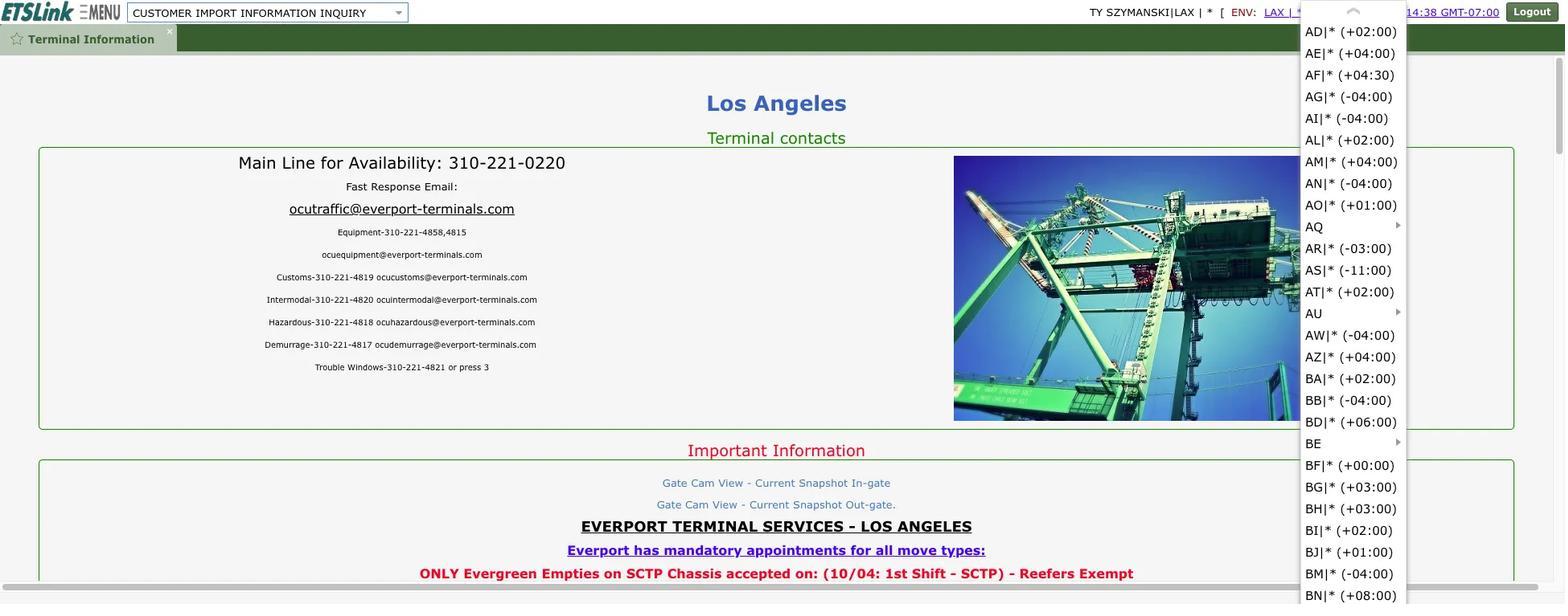 Task type: locate. For each thing, give the bounding box(es) containing it.
(+02:00)
[[1341, 24, 1398, 39], [1338, 133, 1395, 147], [1338, 285, 1395, 299], [1340, 372, 1397, 386], [1336, 524, 1393, 538]]

(+02:00) down the 11:00)
[[1338, 285, 1395, 299]]

ae|*
[[1306, 46, 1335, 60]]

terminal information link
[[0, 24, 177, 51]]

2 vertical spatial (+04:00)
[[1340, 350, 1397, 364]]

(+04:00) up (+04:30)
[[1339, 46, 1396, 60]]

| left [
[[1198, 6, 1203, 19]]

07:00
[[1469, 6, 1500, 19]]

bm|*
[[1306, 567, 1337, 582]]

bf|* (+00:00) bg|* (+03:00) bh|* (+03:00) bi|* (+02:00) bj|* (+01:00) bm|* (-04:00) bn|* (+08:00)
[[1306, 459, 1398, 603]]

au
[[1306, 307, 1323, 321]]

(+04:00) up ba|* (+02:00) link
[[1340, 350, 1397, 364]]

(+02:00) inside ar|* (-03:00) as|* (-11:00) at|* (+02:00)
[[1338, 285, 1395, 299]]

(-
[[1341, 89, 1352, 104], [1336, 111, 1347, 125], [1340, 176, 1351, 191], [1340, 241, 1351, 256], [1339, 263, 1350, 278], [1343, 328, 1354, 343], [1340, 393, 1351, 408], [1341, 567, 1352, 582]]

bh|* (+03:00) link
[[1302, 498, 1406, 520]]

(+01:00) up bm|* (-04:00) link
[[1337, 545, 1394, 560]]

0 horizontal spatial |
[[1198, 6, 1203, 19]]

Function text field
[[128, 3, 390, 22]]

(+01:00)
[[1341, 198, 1398, 212], [1337, 545, 1394, 560]]

am|*
[[1306, 154, 1337, 169]]

*
[[1207, 6, 1214, 19], [1297, 6, 1304, 19]]

logout
[[1514, 6, 1551, 18]]

bn|* (+08:00) link
[[1302, 585, 1406, 605]]

(+04:00) up an|* (-04:00) link
[[1341, 154, 1398, 169]]

(- up az|* (+04:00) link in the right of the page
[[1343, 328, 1354, 343]]

bd|*
[[1306, 415, 1336, 430]]

1 vertical spatial (+04:00)
[[1341, 154, 1398, 169]]

az|*
[[1306, 350, 1335, 364]]

1 vertical spatial (+01:00)
[[1337, 545, 1394, 560]]

(- up bd|* (+06:00) link
[[1340, 393, 1351, 408]]

(- up ai|* (-04:00) "link"
[[1341, 89, 1352, 104]]

(+06:00)
[[1341, 415, 1398, 430]]

04:00) up (+08:00)
[[1352, 567, 1394, 582]]

1 vertical spatial (+03:00)
[[1340, 502, 1397, 516]]

bi|*
[[1306, 524, 1332, 538]]

| right lax
[[1288, 6, 1293, 19]]

ao|*
[[1306, 198, 1337, 212]]

]
[[1310, 6, 1315, 19]]

04:00)
[[1352, 89, 1393, 104], [1347, 111, 1389, 125], [1351, 176, 1393, 191], [1354, 328, 1396, 343], [1351, 393, 1392, 408], [1352, 567, 1394, 582]]

(+02:00) up am|* (+04:00) link
[[1338, 133, 1395, 147]]

ai|* (-04:00) link
[[1302, 107, 1406, 129]]

2 * from the left
[[1297, 6, 1304, 19]]

(- up bn|* (+08:00) link
[[1341, 567, 1352, 582]]

bg|*
[[1306, 480, 1336, 495]]

aq
[[1306, 220, 1323, 234]]

information
[[84, 33, 155, 46]]

bf|*
[[1306, 459, 1334, 473]]

ar|*
[[1306, 241, 1335, 256]]

bh|*
[[1306, 502, 1336, 516]]

(+02:00) up bj|* (+01:00) link
[[1336, 524, 1393, 538]]

(+03:00)
[[1341, 480, 1398, 495], [1340, 502, 1397, 516]]

04
[[1371, 6, 1384, 19]]

* left ]
[[1297, 6, 1304, 19]]

ag|*
[[1306, 89, 1336, 104]]

(- inside bf|* (+00:00) bg|* (+03:00) bh|* (+03:00) bi|* (+02:00) bj|* (+01:00) bm|* (-04:00) bn|* (+08:00)
[[1341, 567, 1352, 582]]

as|*
[[1306, 263, 1335, 278]]

ad|* (+02:00) link
[[1302, 20, 1406, 42]]

bg|* (+03:00) link
[[1302, 476, 1406, 498]]

bj|* (+01:00) link
[[1302, 541, 1406, 563]]

(+04:00)
[[1339, 46, 1396, 60], [1341, 154, 1398, 169], [1340, 350, 1397, 364]]

(+04:00) inside aw|* (-04:00) az|* (+04:00) ba|* (+02:00) bb|* (-04:00) bd|* (+06:00)
[[1340, 350, 1397, 364]]

(+01:00) up aq link
[[1341, 198, 1398, 212]]

af|*
[[1306, 68, 1334, 82]]

11:14:38
[[1388, 6, 1437, 19]]

1 horizontal spatial |
[[1288, 6, 1293, 19]]

0 vertical spatial (+01:00)
[[1341, 198, 1398, 212]]

03:00)
[[1351, 241, 1392, 256]]

(+01:00) inside ad|* (+02:00) ae|* (+04:00) af|* (+04:30) ag|* (-04:00) ai|* (-04:00) al|* (+02:00) am|* (+04:00) an|* (-04:00) ao|* (+01:00)
[[1341, 198, 1398, 212]]

(- up ao|* (+01:00) link
[[1340, 176, 1351, 191]]

(+03:00) up bi|* (+02:00) link
[[1340, 502, 1397, 516]]

04:00) up (+06:00)
[[1351, 393, 1392, 408]]

(+03:00) down (+00:00)
[[1341, 480, 1398, 495]]

1 | from the left
[[1198, 6, 1203, 19]]

* left [
[[1207, 6, 1214, 19]]

(+08:00)
[[1340, 589, 1397, 603]]

lax
[[1265, 6, 1285, 19]]

1 * from the left
[[1207, 6, 1214, 19]]

ag|* (-04:00) link
[[1302, 85, 1406, 107]]

0 horizontal spatial *
[[1207, 6, 1214, 19]]

terminal information
[[28, 33, 155, 46]]

1 horizontal spatial *
[[1297, 6, 1304, 19]]

(+02:00) up bb|* (-04:00) link
[[1340, 372, 1397, 386]]

|
[[1198, 6, 1203, 19], [1288, 6, 1293, 19]]

bm|* (-04:00) link
[[1302, 563, 1406, 585]]

0 vertical spatial (+03:00)
[[1341, 480, 1398, 495]]



Task type: vqa. For each thing, say whether or not it's contained in the screenshot.
(+02:00) within the AW|* (-04:00) AZ|* (+04:00) BA|* (+02:00) BB|* (-04:00) BD|* (+06:00)
yes



Task type: describe. For each thing, give the bounding box(es) containing it.
ty szymanski|lax | * [ env: lax | * ] 2023-10-04 11:14:38 gmt-07:00
[[1090, 6, 1500, 19]]

bi|* (+02:00) link
[[1302, 520, 1406, 541]]

ba|* (+02:00) link
[[1302, 368, 1406, 389]]

at|*
[[1306, 285, 1334, 299]]

04:00) down (+04:30)
[[1352, 89, 1393, 104]]

(- up at|* (+02:00) link
[[1339, 263, 1350, 278]]

gmt-
[[1441, 6, 1469, 19]]

04:00) up az|* (+04:00) link in the right of the page
[[1354, 328, 1396, 343]]

an|*
[[1306, 176, 1336, 191]]

2023-
[[1322, 6, 1353, 19]]

bj|*
[[1306, 545, 1333, 560]]

az|* (+04:00) link
[[1302, 346, 1406, 368]]

bb|*
[[1306, 393, 1335, 408]]

bn|*
[[1306, 589, 1336, 603]]

(+02:00) inside bf|* (+00:00) bg|* (+03:00) bh|* (+03:00) bi|* (+02:00) bj|* (+01:00) bm|* (-04:00) bn|* (+08:00)
[[1336, 524, 1393, 538]]

(- right ai|*
[[1336, 111, 1347, 125]]

aq link
[[1302, 216, 1406, 237]]

[
[[1220, 6, 1225, 19]]

2 | from the left
[[1288, 6, 1293, 19]]

szymanski|lax
[[1107, 6, 1195, 19]]

(+02:00) inside aw|* (-04:00) az|* (+04:00) ba|* (+02:00) bb|* (-04:00) bd|* (+06:00)
[[1340, 372, 1397, 386]]

logout link
[[1507, 2, 1559, 22]]

bd|* (+06:00) link
[[1302, 411, 1406, 433]]

04:00) up ao|* (+01:00) link
[[1351, 176, 1393, 191]]

1 (+03:00) from the top
[[1341, 480, 1398, 495]]

(+01:00) inside bf|* (+00:00) bg|* (+03:00) bh|* (+03:00) bi|* (+02:00) bj|* (+01:00) bm|* (-04:00) bn|* (+08:00)
[[1337, 545, 1394, 560]]

(- up as|* (-11:00) link
[[1340, 241, 1351, 256]]

env:
[[1232, 6, 1258, 19]]

04:00) inside bf|* (+00:00) bg|* (+03:00) bh|* (+03:00) bi|* (+02:00) bj|* (+01:00) bm|* (-04:00) bn|* (+08:00)
[[1352, 567, 1394, 582]]

as|* (-11:00) link
[[1302, 259, 1406, 281]]

10-
[[1353, 6, 1371, 19]]

ae|* (+04:00) link
[[1302, 42, 1406, 64]]

04:00) up the al|* (+02:00) link
[[1347, 111, 1389, 125]]

bf|* (+00:00) link
[[1302, 455, 1406, 476]]

2 (+03:00) from the top
[[1340, 502, 1397, 516]]

11:00)
[[1350, 263, 1392, 278]]

aw|* (-04:00) link
[[1302, 324, 1406, 346]]

0 vertical spatial (+04:00)
[[1339, 46, 1396, 60]]

(+00:00)
[[1338, 459, 1395, 473]]

am|* (+04:00) link
[[1302, 150, 1406, 172]]

ba|*
[[1306, 372, 1335, 386]]

ad|* (+02:00) ae|* (+04:00) af|* (+04:30) ag|* (-04:00) ai|* (-04:00) al|* (+02:00) am|* (+04:00) an|* (-04:00) ao|* (+01:00)
[[1306, 24, 1398, 212]]

ad|*
[[1306, 24, 1336, 39]]

af|* (+04:30) link
[[1302, 64, 1406, 85]]

an|* (-04:00) link
[[1302, 172, 1406, 194]]

al|*
[[1306, 133, 1334, 147]]

be link
[[1302, 433, 1406, 455]]

au link
[[1302, 302, 1406, 324]]

be
[[1306, 437, 1322, 451]]

al|* (+02:00) link
[[1302, 129, 1406, 150]]

terminal
[[28, 33, 80, 46]]

ar|* (-03:00) link
[[1302, 237, 1406, 259]]

(+04:30)
[[1338, 68, 1395, 82]]

ai|*
[[1306, 111, 1332, 125]]

aw|*
[[1306, 328, 1339, 343]]

(+02:00) down 10- at right
[[1341, 24, 1398, 39]]

aw|* (-04:00) az|* (+04:00) ba|* (+02:00) bb|* (-04:00) bd|* (+06:00)
[[1306, 328, 1398, 430]]

bb|* (-04:00) link
[[1302, 389, 1406, 411]]

at|* (+02:00) link
[[1302, 281, 1406, 302]]

ty
[[1090, 6, 1103, 19]]

ao|* (+01:00) link
[[1302, 194, 1406, 216]]

ar|* (-03:00) as|* (-11:00) at|* (+02:00)
[[1306, 241, 1395, 299]]



